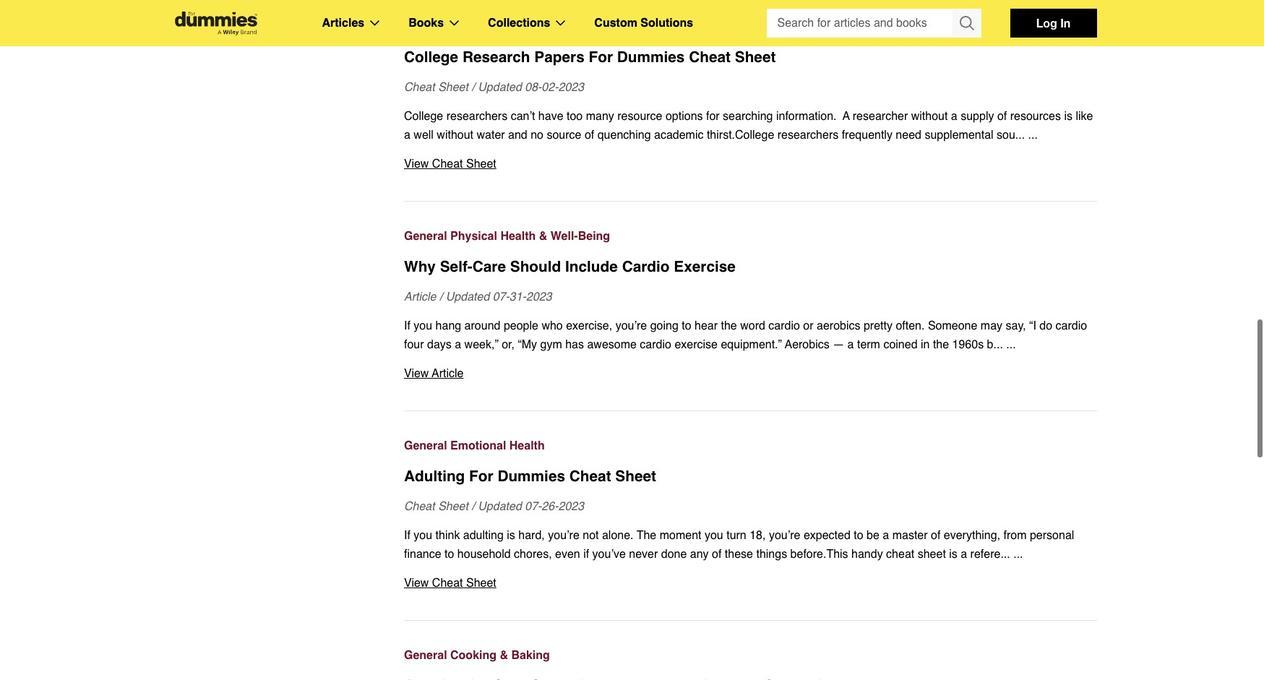 Task type: locate. For each thing, give the bounding box(es) containing it.
1 vertical spatial to
[[854, 529, 864, 542]]

if inside if you hang around people who exercise, you're going to hear the word cardio or aerobics pretty often. someone may say, "i do cardio four days a week," or, "my gym has awesome cardio exercise equipment." aerobics — a term coined in the 1960s b...
[[404, 319, 410, 333]]

2 general from the top
[[404, 439, 447, 452]]

of up sheet
[[931, 529, 941, 542]]

dummies
[[617, 48, 685, 66], [498, 468, 565, 485]]

view cheat sheet link
[[404, 155, 1097, 173], [404, 574, 1097, 593]]

if up four
[[404, 319, 410, 333]]

if inside 'if you think adulting is hard, you're not alone. the moment you turn 18, you're expected to be a master of everything, from personal finance to household chores, even if you've never done any of these things before.this handy cheat sheet is a refere...'
[[404, 529, 410, 542]]

0 vertical spatial the
[[721, 319, 737, 333]]

cheat up not
[[569, 468, 611, 485]]

view cheat sheet link down "these"
[[404, 574, 1097, 593]]

0 vertical spatial 2023
[[558, 81, 584, 94]]

1 horizontal spatial for
[[589, 48, 613, 66]]

b...
[[987, 338, 1003, 351]]

2 vertical spatial is
[[949, 548, 958, 561]]

resources
[[1010, 110, 1061, 123]]

cardio
[[769, 319, 800, 333], [1056, 319, 1087, 333], [640, 338, 671, 351]]

without up the "need"
[[911, 110, 948, 123]]

a
[[951, 110, 958, 123], [404, 129, 411, 142], [455, 338, 461, 351], [848, 338, 854, 351], [883, 529, 889, 542], [961, 548, 967, 561]]

2 view from the top
[[404, 367, 429, 380]]

view article link
[[404, 364, 1097, 383]]

article
[[404, 291, 436, 304], [432, 367, 464, 380]]

1 horizontal spatial the
[[933, 338, 949, 351]]

academic
[[654, 129, 704, 142]]

open article categories image
[[370, 20, 380, 26]]

0 horizontal spatial dummies
[[498, 468, 565, 485]]

updated for for
[[478, 500, 522, 513]]

/ down research
[[472, 81, 475, 94]]

article down days at the left of page
[[432, 367, 464, 380]]

0 vertical spatial updated
[[478, 81, 522, 94]]

for
[[706, 110, 720, 123]]

why
[[404, 258, 436, 275]]

college research papers for dummies cheat sheet
[[404, 48, 776, 66]]

1 if from the top
[[404, 319, 410, 333]]

solutions
[[641, 17, 693, 30]]

have
[[538, 110, 563, 123]]

everything,
[[944, 529, 1000, 542]]

0 vertical spatial view cheat sheet
[[404, 158, 496, 171]]

a right days at the left of page
[[455, 338, 461, 351]]

1 view from the top
[[404, 158, 429, 171]]

& left baking
[[500, 649, 508, 662]]

of up the sou...
[[997, 110, 1007, 123]]

if
[[404, 319, 410, 333], [404, 529, 410, 542]]

open collections list image
[[556, 20, 566, 26]]

cheat down well
[[432, 158, 463, 171]]

/ up adulting
[[472, 500, 475, 513]]

cheat sheet / updated 07-26-2023
[[404, 500, 584, 513]]

is left like
[[1064, 110, 1073, 123]]

to
[[682, 319, 691, 333], [854, 529, 864, 542], [445, 548, 454, 561]]

view cheat sheet
[[404, 158, 496, 171], [404, 577, 496, 590]]

who
[[542, 319, 563, 333]]

1 horizontal spatial dummies
[[617, 48, 685, 66]]

2 vertical spatial view
[[404, 577, 429, 590]]

2 vertical spatial updated
[[478, 500, 522, 513]]

you're up things
[[769, 529, 801, 542]]

1 vertical spatial if
[[404, 529, 410, 542]]

health for care
[[500, 230, 536, 243]]

without right well
[[437, 129, 473, 142]]

0 vertical spatial 07-
[[493, 291, 510, 304]]

view for adulting for dummies cheat sheet
[[404, 577, 429, 590]]

0 vertical spatial view cheat sheet link
[[404, 155, 1097, 173]]

general for why
[[404, 230, 447, 243]]

1 vertical spatial health
[[509, 439, 545, 452]]

exercise
[[675, 338, 718, 351]]

2 view cheat sheet from the top
[[404, 577, 496, 590]]

college researchers can't have too many resource options for searching information.  a researcher without a supply of resources is like a well without water and no source of quenching academic thirst.college researchers frequently need supplemental sou...
[[404, 110, 1093, 142]]

if up finance
[[404, 529, 410, 542]]

the
[[721, 319, 737, 333], [933, 338, 949, 351]]

2 college from the top
[[404, 110, 443, 123]]

1 vertical spatial general
[[404, 439, 447, 452]]

2023
[[558, 81, 584, 94], [526, 291, 552, 304], [558, 500, 584, 513]]

quenching
[[598, 129, 651, 142]]

books
[[409, 17, 444, 30]]

0 horizontal spatial the
[[721, 319, 737, 333]]

0 vertical spatial dummies
[[617, 48, 685, 66]]

3 view from the top
[[404, 577, 429, 590]]

you've
[[592, 548, 626, 561]]

you left turn
[[705, 529, 723, 542]]

dummies up the 26-
[[498, 468, 565, 485]]

you up four
[[414, 319, 432, 333]]

updated down self-
[[446, 291, 490, 304]]

like
[[1076, 110, 1093, 123]]

general cooking & baking
[[404, 649, 550, 662]]

if you think adulting is hard, you're not alone. the moment you turn 18, you're expected to be a master of everything, from personal finance to household chores, even if you've never done any of these things before.this handy cheat sheet is a refere...
[[404, 529, 1074, 561]]

researchers
[[447, 110, 508, 123], [778, 129, 839, 142]]

1 horizontal spatial without
[[911, 110, 948, 123]]

open book categories image
[[450, 20, 459, 26]]

a
[[843, 110, 850, 123]]

1 vertical spatial view cheat sheet
[[404, 577, 496, 590]]

0 vertical spatial to
[[682, 319, 691, 333]]

0 vertical spatial health
[[500, 230, 536, 243]]

0 horizontal spatial is
[[507, 529, 515, 542]]

2023 down should
[[526, 291, 552, 304]]

2 vertical spatial to
[[445, 548, 454, 561]]

0 vertical spatial college
[[404, 48, 458, 66]]

you inside if you hang around people who exercise, you're going to hear the word cardio or aerobics pretty often. someone may say, "i do cardio four days a week," or, "my gym has awesome cardio exercise equipment." aerobics — a term coined in the 1960s b...
[[414, 319, 432, 333]]

group
[[767, 9, 981, 38]]

2 view cheat sheet link from the top
[[404, 574, 1097, 593]]

turn
[[727, 529, 747, 542]]

think
[[436, 529, 460, 542]]

need
[[896, 129, 922, 142]]

0 horizontal spatial researchers
[[447, 110, 508, 123]]

1 vertical spatial is
[[507, 529, 515, 542]]

adulting
[[463, 529, 504, 542]]

1 horizontal spatial you're
[[616, 319, 647, 333]]

2 vertical spatial general
[[404, 649, 447, 662]]

&
[[539, 230, 547, 243], [500, 649, 508, 662]]

1 view cheat sheet link from the top
[[404, 155, 1097, 173]]

researchers left 'frequently' at the right
[[778, 129, 839, 142]]

1 horizontal spatial researchers
[[778, 129, 839, 142]]

view cheat sheet link for adulting for dummies cheat sheet
[[404, 574, 1097, 593]]

cardio down going
[[640, 338, 671, 351]]

sheet up the
[[615, 468, 656, 485]]

07- down care
[[493, 291, 510, 304]]

"i
[[1029, 319, 1036, 333]]

general up why
[[404, 230, 447, 243]]

the right hear
[[721, 319, 737, 333]]

article down why
[[404, 291, 436, 304]]

is right sheet
[[949, 548, 958, 561]]

0 vertical spatial general
[[404, 230, 447, 243]]

2 horizontal spatial cardio
[[1056, 319, 1087, 333]]

07- up hard,
[[525, 500, 542, 513]]

health up adulting for dummies cheat sheet
[[509, 439, 545, 452]]

logo image
[[167, 11, 264, 35]]

may
[[981, 319, 1003, 333]]

sheet inside adulting for dummies cheat sheet 'link'
[[615, 468, 656, 485]]

cheat down writing link
[[689, 48, 731, 66]]

updated down research
[[478, 81, 522, 94]]

hang
[[436, 319, 461, 333]]

1 vertical spatial view
[[404, 367, 429, 380]]

view down four
[[404, 367, 429, 380]]

for down custom
[[589, 48, 613, 66]]

college for college researchers can't have too many resource options for searching information.  a researcher without a supply of resources is like a well without water and no source of quenching academic thirst.college researchers frequently need supplemental sou...
[[404, 110, 443, 123]]

2 horizontal spatial is
[[1064, 110, 1073, 123]]

02-
[[542, 81, 558, 94]]

you're up even
[[548, 529, 580, 542]]

to down think
[[445, 548, 454, 561]]

sheet inside college research papers for dummies cheat sheet link
[[735, 48, 776, 66]]

view cheat sheet down well
[[404, 158, 496, 171]]

around
[[465, 319, 501, 333]]

aerobics
[[785, 338, 830, 351]]

/ for adulting
[[472, 500, 475, 513]]

1 college from the top
[[404, 48, 458, 66]]

if for why self-care should include cardio exercise
[[404, 319, 410, 333]]

to left the be
[[854, 529, 864, 542]]

custom solutions
[[594, 17, 693, 30]]

you're up awesome
[[616, 319, 647, 333]]

view
[[404, 158, 429, 171], [404, 367, 429, 380], [404, 577, 429, 590]]

0 vertical spatial is
[[1064, 110, 1073, 123]]

0 vertical spatial for
[[589, 48, 613, 66]]

2 horizontal spatial to
[[854, 529, 864, 542]]

0 vertical spatial if
[[404, 319, 410, 333]]

0 vertical spatial researchers
[[447, 110, 508, 123]]

cardio left or
[[769, 319, 800, 333]]

care
[[473, 258, 506, 275]]

0 horizontal spatial &
[[500, 649, 508, 662]]

1 general from the top
[[404, 230, 447, 243]]

before.this
[[790, 548, 848, 561]]

source
[[547, 129, 582, 142]]

you for why
[[414, 319, 432, 333]]

college inside "college researchers can't have too many resource options for searching information.  a researcher without a supply of resources is like a well without water and no source of quenching academic thirst.college researchers frequently need supplemental sou..."
[[404, 110, 443, 123]]

0 vertical spatial view
[[404, 158, 429, 171]]

2023 up not
[[558, 500, 584, 513]]

updated up adulting
[[478, 500, 522, 513]]

1 horizontal spatial to
[[682, 319, 691, 333]]

0 vertical spatial /
[[472, 81, 475, 94]]

health up should
[[500, 230, 536, 243]]

sheet down writing link
[[735, 48, 776, 66]]

cardio right do
[[1056, 319, 1087, 333]]

general for adulting
[[404, 439, 447, 452]]

many
[[586, 110, 614, 123]]

college for college research papers for dummies cheat sheet
[[404, 48, 458, 66]]

view down finance
[[404, 577, 429, 590]]

master
[[892, 529, 928, 542]]

thirst.college
[[707, 129, 774, 142]]

equipment."
[[721, 338, 782, 351]]

if you hang around people who exercise, you're going to hear the word cardio or aerobics pretty often. someone may say, "i do cardio four days a week," or, "my gym has awesome cardio exercise equipment." aerobics — a term coined in the 1960s b...
[[404, 319, 1087, 351]]

a left well
[[404, 129, 411, 142]]

papers
[[534, 48, 585, 66]]

/ up hang
[[439, 291, 443, 304]]

cheat up well
[[404, 81, 435, 94]]

2023 up the too
[[558, 81, 584, 94]]

view cheat sheet down finance
[[404, 577, 496, 590]]

cheat sheet / updated 08-02-2023
[[404, 81, 584, 94]]

researchers up water
[[447, 110, 508, 123]]

0 horizontal spatial for
[[469, 468, 493, 485]]

is left hard,
[[507, 529, 515, 542]]

dummies down custom solutions link
[[617, 48, 685, 66]]

1960s
[[952, 338, 984, 351]]

0 horizontal spatial without
[[437, 129, 473, 142]]

Search for articles and books text field
[[767, 9, 954, 38]]

view cheat sheet link down thirst.college
[[404, 155, 1097, 173]]

log in link
[[1010, 9, 1097, 38]]

view down well
[[404, 158, 429, 171]]

to left hear
[[682, 319, 691, 333]]

1 vertical spatial 07-
[[525, 500, 542, 513]]

cheat down finance
[[432, 577, 463, 590]]

of
[[997, 110, 1007, 123], [585, 129, 594, 142], [931, 529, 941, 542], [712, 548, 722, 561]]

college down "writing"
[[404, 48, 458, 66]]

general
[[404, 230, 447, 243], [404, 439, 447, 452], [404, 649, 447, 662]]

term
[[857, 338, 880, 351]]

self-
[[440, 258, 473, 275]]

for down emotional
[[469, 468, 493, 485]]

31-
[[509, 291, 526, 304]]

1 vertical spatial view cheat sheet link
[[404, 574, 1097, 593]]

general left cooking at the bottom left
[[404, 649, 447, 662]]

/
[[472, 81, 475, 94], [439, 291, 443, 304], [472, 500, 475, 513]]

view cheat sheet link for college research papers for dummies cheat sheet
[[404, 155, 1097, 173]]

view article
[[404, 367, 464, 380]]

cheat
[[886, 548, 915, 561]]

0 vertical spatial without
[[911, 110, 948, 123]]

1 vertical spatial for
[[469, 468, 493, 485]]

sheet down water
[[466, 158, 496, 171]]

2023 for papers
[[558, 81, 584, 94]]

2 vertical spatial /
[[472, 500, 475, 513]]

you up finance
[[414, 529, 432, 542]]

2 if from the top
[[404, 529, 410, 542]]

the right 'in'
[[933, 338, 949, 351]]

1 vertical spatial dummies
[[498, 468, 565, 485]]

1 vertical spatial college
[[404, 110, 443, 123]]

college up well
[[404, 110, 443, 123]]

1 view cheat sheet from the top
[[404, 158, 496, 171]]

view for college research papers for dummies cheat sheet
[[404, 158, 429, 171]]

general up adulting
[[404, 439, 447, 452]]

chores,
[[514, 548, 552, 561]]

0 vertical spatial &
[[539, 230, 547, 243]]

is
[[1064, 110, 1073, 123], [507, 529, 515, 542], [949, 548, 958, 561]]

research
[[463, 48, 530, 66]]

1 vertical spatial without
[[437, 129, 473, 142]]

2023 for dummies
[[558, 500, 584, 513]]

2 vertical spatial 2023
[[558, 500, 584, 513]]

& left well-
[[539, 230, 547, 243]]



Task type: describe. For each thing, give the bounding box(es) containing it.
1 horizontal spatial is
[[949, 548, 958, 561]]

moment
[[660, 529, 702, 542]]

general cooking & baking link
[[404, 646, 1097, 665]]

1 vertical spatial updated
[[446, 291, 490, 304]]

writing
[[404, 20, 444, 33]]

cheat down adulting
[[404, 500, 435, 513]]

cooking
[[450, 649, 497, 662]]

not
[[583, 529, 599, 542]]

or
[[803, 319, 814, 333]]

can't
[[511, 110, 535, 123]]

sheet down household
[[466, 577, 496, 590]]

supply
[[961, 110, 994, 123]]

and
[[508, 129, 528, 142]]

a up supplemental
[[951, 110, 958, 123]]

you're inside if you hang around people who exercise, you're going to hear the word cardio or aerobics pretty often. someone may say, "i do cardio four days a week," or, "my gym has awesome cardio exercise equipment." aerobics — a term coined in the 1960s b...
[[616, 319, 647, 333]]

say,
[[1006, 319, 1026, 333]]

why self-care should include cardio exercise
[[404, 258, 736, 275]]

1 vertical spatial researchers
[[778, 129, 839, 142]]

0 vertical spatial article
[[404, 291, 436, 304]]

water
[[477, 129, 505, 142]]

cookie consent banner dialog
[[0, 628, 1264, 680]]

hard,
[[519, 529, 545, 542]]

custom solutions link
[[594, 14, 693, 33]]

adulting for dummies cheat sheet link
[[404, 466, 1097, 487]]

the
[[637, 529, 657, 542]]

physical
[[450, 230, 497, 243]]

these
[[725, 548, 753, 561]]

four
[[404, 338, 424, 351]]

0 horizontal spatial cardio
[[640, 338, 671, 351]]

done
[[661, 548, 687, 561]]

coined
[[884, 338, 918, 351]]

often.
[[896, 319, 925, 333]]

no
[[531, 129, 544, 142]]

in
[[921, 338, 930, 351]]

cardio
[[622, 258, 670, 275]]

sheet
[[918, 548, 946, 561]]

resource
[[617, 110, 662, 123]]

gym
[[540, 338, 562, 351]]

2 horizontal spatial you're
[[769, 529, 801, 542]]

awesome
[[587, 338, 637, 351]]

health for dummies
[[509, 439, 545, 452]]

1 vertical spatial the
[[933, 338, 949, 351]]

general physical health & well-being
[[404, 230, 610, 243]]

1 horizontal spatial cardio
[[769, 319, 800, 333]]

view cheat sheet for college
[[404, 158, 496, 171]]

include
[[565, 258, 618, 275]]

you for adulting
[[414, 529, 432, 542]]

general physical health & well-being link
[[404, 227, 1097, 246]]

of down many
[[585, 129, 594, 142]]

articles
[[322, 17, 364, 30]]

emotional
[[450, 439, 506, 452]]

if
[[583, 548, 589, 561]]

sheet down research
[[438, 81, 468, 94]]

researcher
[[853, 110, 908, 123]]

baking
[[511, 649, 550, 662]]

a right — at right
[[848, 338, 854, 351]]

options
[[666, 110, 703, 123]]

adulting for dummies cheat sheet
[[404, 468, 656, 485]]

26-
[[542, 500, 558, 513]]

has
[[565, 338, 584, 351]]

things
[[756, 548, 787, 561]]

any
[[690, 548, 709, 561]]

/ for college
[[472, 81, 475, 94]]

word
[[740, 319, 765, 333]]

exercise
[[674, 258, 736, 275]]

is inside "college researchers can't have too many resource options for searching information.  a researcher without a supply of resources is like a well without water and no source of quenching academic thirst.college researchers frequently need supplemental sou..."
[[1064, 110, 1073, 123]]

1 horizontal spatial &
[[539, 230, 547, 243]]

sheet up think
[[438, 500, 468, 513]]

refere...
[[970, 548, 1010, 561]]

for inside 'link'
[[469, 468, 493, 485]]

do
[[1040, 319, 1053, 333]]

too
[[567, 110, 583, 123]]

18,
[[750, 529, 766, 542]]

—
[[833, 338, 844, 351]]

a down the everything,
[[961, 548, 967, 561]]

a right the be
[[883, 529, 889, 542]]

0 horizontal spatial to
[[445, 548, 454, 561]]

if for adulting for dummies cheat sheet
[[404, 529, 410, 542]]

alone.
[[602, 529, 634, 542]]

sou...
[[997, 129, 1025, 142]]

of right any
[[712, 548, 722, 561]]

3 general from the top
[[404, 649, 447, 662]]

why self-care should include cardio exercise link
[[404, 256, 1097, 278]]

collections
[[488, 17, 550, 30]]

should
[[510, 258, 561, 275]]

0 horizontal spatial 07-
[[493, 291, 510, 304]]

be
[[867, 529, 880, 542]]

log
[[1036, 16, 1057, 30]]

custom
[[594, 17, 637, 30]]

handy
[[852, 548, 883, 561]]

updated for research
[[478, 81, 522, 94]]

or,
[[502, 338, 515, 351]]

log in
[[1036, 16, 1071, 30]]

1 vertical spatial article
[[432, 367, 464, 380]]

view cheat sheet for adulting
[[404, 577, 496, 590]]

pretty
[[864, 319, 893, 333]]

to inside if you hang around people who exercise, you're going to hear the word cardio or aerobics pretty often. someone may say, "i do cardio four days a week," or, "my gym has awesome cardio exercise equipment." aerobics — a term coined in the 1960s b...
[[682, 319, 691, 333]]

from
[[1004, 529, 1027, 542]]

going
[[650, 319, 679, 333]]

well
[[414, 129, 434, 142]]

in
[[1060, 16, 1071, 30]]

"my
[[518, 338, 537, 351]]

view for why self-care should include cardio exercise
[[404, 367, 429, 380]]

people
[[504, 319, 538, 333]]

article / updated 07-31-2023
[[404, 291, 552, 304]]

personal
[[1030, 529, 1074, 542]]

dummies inside 'link'
[[498, 468, 565, 485]]

exercise,
[[566, 319, 612, 333]]

1 horizontal spatial 07-
[[525, 500, 542, 513]]

supplemental
[[925, 129, 994, 142]]

cheat inside 'link'
[[569, 468, 611, 485]]

0 horizontal spatial you're
[[548, 529, 580, 542]]

frequently
[[842, 129, 893, 142]]

1 vertical spatial /
[[439, 291, 443, 304]]

general emotional health link
[[404, 437, 1097, 455]]

household
[[457, 548, 511, 561]]

1 vertical spatial &
[[500, 649, 508, 662]]

hear
[[695, 319, 718, 333]]

1 vertical spatial 2023
[[526, 291, 552, 304]]



Task type: vqa. For each thing, say whether or not it's contained in the screenshot.
the middle can
no



